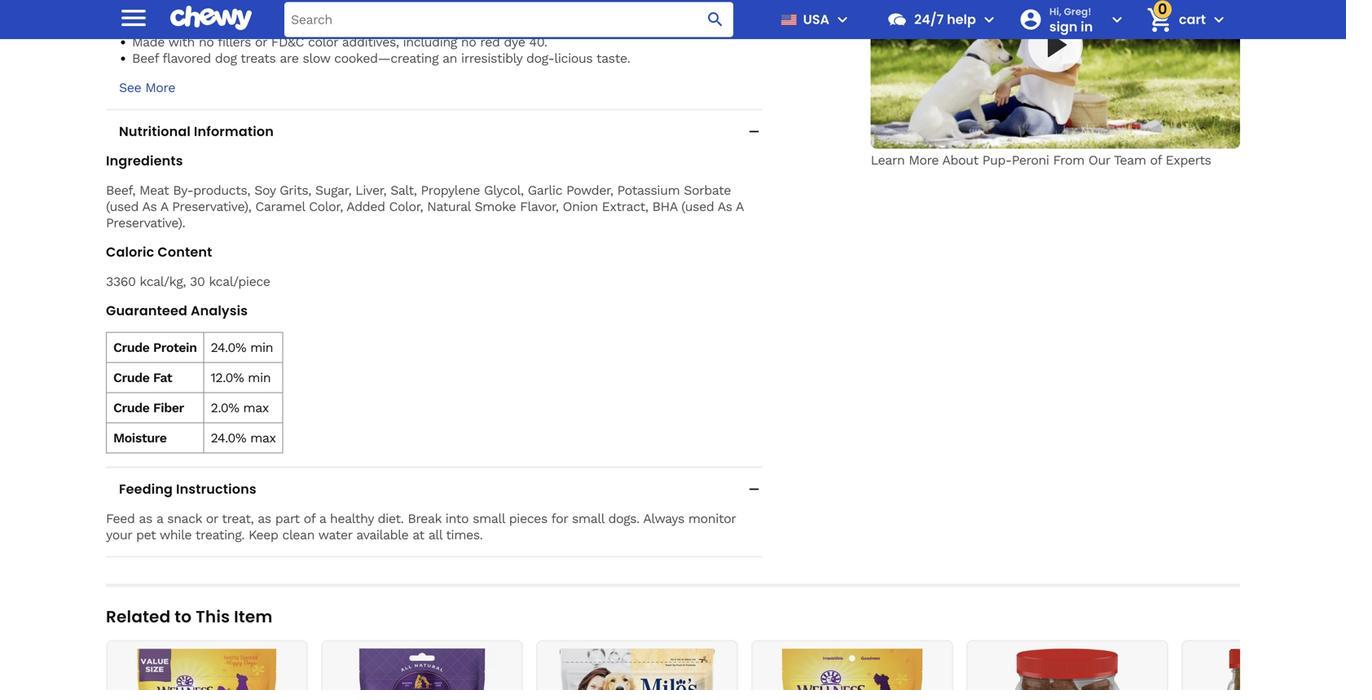 Task type: locate. For each thing, give the bounding box(es) containing it.
see
[[119, 80, 141, 95]]

no
[[199, 34, 214, 50], [461, 34, 476, 50]]

1 horizontal spatial a
[[736, 199, 743, 214]]

0 horizontal spatial your
[[106, 527, 132, 543]]

times.
[[446, 527, 483, 543]]

0 horizontal spatial (used
[[106, 199, 139, 214]]

0 vertical spatial max
[[243, 400, 269, 416]]

1 horizontal spatial your
[[472, 2, 498, 17]]

0 vertical spatial your
[[472, 2, 498, 17]]

no left red in the top of the page
[[461, 34, 476, 50]]

0 vertical spatial 24.0%
[[211, 340, 246, 355]]

as down sorbate
[[718, 199, 732, 214]]

content
[[158, 243, 212, 261]]

24.0% min
[[211, 340, 273, 355]]

milk-bone soft & chewy chicken recipe dog treats, 25-oz tub image
[[1190, 648, 1346, 690]]

2 color, from the left
[[389, 199, 423, 214]]

crude up crude fat
[[113, 340, 149, 355]]

max right 2.0%
[[243, 400, 269, 416]]

beef,
[[106, 183, 135, 198]]

min right 12.0%
[[248, 370, 271, 386]]

a right bha
[[736, 199, 743, 214]]

your down feed
[[106, 527, 132, 543]]

liver,
[[355, 183, 386, 198]]

30
[[190, 274, 205, 289]]

treats.
[[395, 18, 433, 33]]

1 small from the left
[[473, 511, 505, 526]]

1 vertical spatial your
[[106, 527, 132, 543]]

more right see
[[145, 80, 175, 95]]

or up treating.
[[206, 511, 218, 526]]

or down the ingredient
[[255, 34, 267, 50]]

kcal/kg,
[[140, 274, 186, 289]]

0 horizontal spatial as
[[139, 511, 152, 526]]

3360 kcal/kg, 30 kcal/piece
[[106, 274, 270, 289]]

1 no from the left
[[199, 34, 214, 50]]

1 vertical spatial max
[[250, 430, 276, 446]]

40.
[[529, 34, 547, 50]]

over.
[[588, 2, 616, 17]]

0 horizontal spatial as
[[142, 199, 157, 214]]

of right team
[[1150, 152, 1162, 168]]

0 horizontal spatial or
[[206, 511, 218, 526]]

0 horizontal spatial with
[[168, 34, 195, 50]]

2 24.0% from the top
[[211, 430, 246, 446]]

crude fiber
[[113, 400, 184, 416]]

max for 24.0% max
[[250, 430, 276, 446]]

in
[[1081, 17, 1093, 36]]

0 horizontal spatial of
[[304, 511, 315, 526]]

information
[[194, 122, 274, 141]]

dog down fillers at left top
[[215, 51, 237, 66]]

instructions
[[176, 480, 256, 498]]

of for team
[[1150, 152, 1162, 168]]

crude up the moisture
[[113, 400, 149, 416]]

protein
[[153, 340, 197, 355]]

menu image
[[117, 1, 150, 34], [833, 10, 852, 29]]

to
[[175, 606, 192, 628]]

1 vertical spatial min
[[248, 370, 271, 386]]

help menu image
[[979, 10, 999, 29]]

24.0% up 12.0%
[[211, 340, 246, 355]]

dog
[[229, 2, 251, 17], [215, 51, 237, 66]]

0 vertical spatial min
[[250, 340, 273, 355]]

these
[[324, 18, 358, 33]]

0 horizontal spatial no
[[199, 34, 214, 50]]

list
[[106, 640, 1346, 690]]

2.0%
[[211, 400, 239, 416]]

0 vertical spatial crude
[[113, 340, 149, 355]]

(used
[[106, 199, 139, 214], [681, 199, 714, 214]]

with up in
[[294, 2, 320, 17]]

0 horizontal spatial more
[[145, 80, 175, 95]]

a down meat at the left top of the page
[[160, 199, 168, 214]]

1 vertical spatial dog
[[215, 51, 237, 66]]

of inside feed as a snack or treat, as part of a healthy diet. break into small pieces for small dogs. always monitor your pet while treating. keep clean water available at all times.
[[304, 511, 315, 526]]

pieces
[[509, 511, 547, 526]]

1 horizontal spatial of
[[1150, 152, 1162, 168]]

0 vertical spatial more
[[145, 80, 175, 95]]

1 24.0% from the top
[[211, 340, 246, 355]]

fiber
[[153, 400, 184, 416]]

a up while
[[156, 511, 163, 526]]

dogs.
[[608, 511, 640, 526]]

treats
[[255, 2, 290, 17], [241, 51, 276, 66]]

0 vertical spatial of
[[1150, 152, 1162, 168]]

0 horizontal spatial a
[[160, 199, 168, 214]]

as up keep
[[258, 511, 271, 526]]

kcal/piece
[[209, 274, 270, 289]]

experts
[[1166, 152, 1211, 168]]

0 horizontal spatial color,
[[309, 199, 343, 214]]

1 as from the left
[[142, 199, 157, 214]]

24.0%
[[211, 340, 246, 355], [211, 430, 246, 446]]

1 vertical spatial more
[[909, 152, 939, 168]]

keep
[[249, 527, 278, 543]]

related
[[106, 606, 171, 628]]

menu image up made
[[117, 1, 150, 34]]

more for learn
[[909, 152, 939, 168]]

a
[[160, 199, 168, 214], [736, 199, 743, 214]]

pup-
[[982, 152, 1012, 168]]

1 vertical spatial of
[[304, 511, 315, 526]]

soft
[[132, 2, 156, 17]]

treats up the ingredient
[[255, 2, 290, 17]]

a up water at the left bottom of page
[[319, 511, 326, 526]]

ingredients
[[106, 152, 183, 170]]

milk-bone soft & chewy beef & filet mignon recipe dog treats, 25-oz tub image
[[975, 648, 1160, 690]]

milo's kitchen chicken meatballs dog treats, 28-oz pouch image
[[544, 648, 730, 690]]

old mother hubbard by wellness soft & chewy pleas'n p.b.bacon natural mini oven-baked biscuits dog treats, 8-oz bag image
[[329, 648, 515, 690]]

into
[[445, 511, 469, 526]]

always
[[643, 511, 684, 526]]

real
[[132, 18, 157, 33]]

1 vertical spatial with
[[168, 34, 195, 50]]

24.0% max
[[211, 430, 276, 446]]

menu image inside the usa popup button
[[833, 10, 852, 29]]

peroni
[[1012, 152, 1049, 168]]

1 horizontal spatial as
[[718, 199, 732, 214]]

more for see
[[145, 80, 175, 95]]

1 horizontal spatial menu image
[[833, 10, 852, 29]]

a inside soft and chewy dog treats with a mouthwatering aroma your pup will drool over. real beef is the #1 ingredient in these tasty treats. made with no fillers or fd&c color additives, including no red dye 40. beef flavored dog treats are slow cooked—creating an irresistibly dog-licious taste.
[[324, 2, 331, 17]]

0 vertical spatial with
[[294, 2, 320, 17]]

small right for
[[572, 511, 604, 526]]

monitor
[[688, 511, 736, 526]]

caramel
[[255, 199, 305, 214]]

min up 12.0% min
[[250, 340, 273, 355]]

as
[[139, 511, 152, 526], [258, 511, 271, 526]]

preservative).
[[106, 215, 185, 231]]

feeding instructions
[[119, 480, 256, 498]]

1 horizontal spatial (used
[[681, 199, 714, 214]]

cart
[[1179, 10, 1206, 29]]

2 a from the left
[[736, 199, 743, 214]]

more right learn in the top of the page
[[909, 152, 939, 168]]

more
[[145, 80, 175, 95], [909, 152, 939, 168]]

2 as from the left
[[718, 199, 732, 214]]

min for 12.0% min
[[248, 370, 271, 386]]

garlic
[[528, 183, 562, 198]]

24/7 help
[[914, 10, 976, 29]]

licious
[[554, 51, 593, 66]]

1 horizontal spatial no
[[461, 34, 476, 50]]

24.0% down 2.0%
[[211, 430, 246, 446]]

nutritional
[[119, 122, 191, 141]]

available
[[356, 527, 408, 543]]

1 vertical spatial or
[[206, 511, 218, 526]]

2 crude from the top
[[113, 370, 149, 386]]

2 (used from the left
[[681, 199, 714, 214]]

max down 2.0% max
[[250, 430, 276, 446]]

hi,
[[1049, 5, 1062, 18]]

with up flavored
[[168, 34, 195, 50]]

as up preservative).
[[142, 199, 157, 214]]

1 horizontal spatial as
[[258, 511, 271, 526]]

1 horizontal spatial small
[[572, 511, 604, 526]]

nutritional information image
[[746, 124, 762, 140]]

1 horizontal spatial or
[[255, 34, 267, 50]]

menu image right the usa
[[833, 10, 852, 29]]

treats down fillers at left top
[[241, 51, 276, 66]]

beef, meat by-products, soy grits, sugar, liver, salt, propylene glycol, garlic powder, potassium sorbate (used as a preservative), caramel color, added color, natural smoke flavor, onion extract, bha (used as a preservative).
[[106, 183, 743, 231]]

0 horizontal spatial small
[[473, 511, 505, 526]]

an
[[442, 51, 457, 66]]

2 small from the left
[[572, 511, 604, 526]]

2 as from the left
[[258, 511, 271, 526]]

3 crude from the top
[[113, 400, 149, 416]]

your left pup
[[472, 2, 498, 17]]

chewy support image
[[887, 9, 908, 30]]

1 vertical spatial 24.0%
[[211, 430, 246, 446]]

of for part
[[304, 511, 315, 526]]

help
[[947, 10, 976, 29]]

guaranteed
[[106, 302, 187, 320]]

crude
[[113, 340, 149, 355], [113, 370, 149, 386], [113, 400, 149, 416]]

1 a from the left
[[160, 199, 168, 214]]

1 horizontal spatial color,
[[389, 199, 423, 214]]

no down the
[[199, 34, 214, 50]]

pet
[[136, 527, 156, 543]]

(used down beef,
[[106, 199, 139, 214]]

of up clean
[[304, 511, 315, 526]]

submit search image
[[706, 10, 725, 29]]

diet.
[[378, 511, 404, 526]]

color, down sugar,
[[309, 199, 343, 214]]

is
[[192, 18, 201, 33]]

see more
[[119, 80, 175, 95]]

color, down salt,
[[389, 199, 423, 214]]

drool
[[553, 2, 584, 17]]

caloric
[[106, 243, 154, 261]]

crude left 'fat'
[[113, 370, 149, 386]]

as up pet
[[139, 511, 152, 526]]

max for 2.0% max
[[243, 400, 269, 416]]

(used down sorbate
[[681, 199, 714, 214]]

1 vertical spatial crude
[[113, 370, 149, 386]]

crude for crude fat
[[113, 370, 149, 386]]

additives,
[[342, 34, 399, 50]]

guaranteed analysis
[[106, 302, 248, 320]]

Search text field
[[284, 2, 733, 37]]

or inside soft and chewy dog treats with a mouthwatering aroma your pup will drool over. real beef is the #1 ingredient in these tasty treats. made with no fillers or fd&c color additives, including no red dye 40. beef flavored dog treats are slow cooked—creating an irresistibly dog-licious taste.
[[255, 34, 267, 50]]

nutritional information
[[119, 122, 274, 141]]

a up these
[[324, 2, 331, 17]]

products,
[[193, 183, 250, 198]]

dog up #1
[[229, 2, 251, 17]]

1 horizontal spatial more
[[909, 152, 939, 168]]

1 crude from the top
[[113, 340, 149, 355]]

2 vertical spatial crude
[[113, 400, 149, 416]]

small up times.
[[473, 511, 505, 526]]

1 color, from the left
[[309, 199, 343, 214]]

0 vertical spatial or
[[255, 34, 267, 50]]



Task type: vqa. For each thing, say whether or not it's contained in the screenshot.
menu icon
yes



Task type: describe. For each thing, give the bounding box(es) containing it.
team
[[1114, 152, 1146, 168]]

your inside soft and chewy dog treats with a mouthwatering aroma your pup will drool over. real beef is the #1 ingredient in these tasty treats. made with no fillers or fd&c color additives, including no red dye 40. beef flavored dog treats are slow cooked—creating an irresistibly dog-licious taste.
[[472, 2, 498, 17]]

dog-
[[526, 51, 554, 66]]

sugar,
[[315, 183, 351, 198]]

the
[[205, 18, 225, 33]]

dye
[[504, 34, 525, 50]]

0 horizontal spatial menu image
[[117, 1, 150, 34]]

aroma
[[430, 2, 468, 17]]

soy
[[254, 183, 276, 198]]

chewy
[[187, 2, 225, 17]]

fillers
[[218, 34, 251, 50]]

crude for crude protein
[[113, 340, 149, 355]]

preservative),
[[172, 199, 251, 214]]

glycol,
[[484, 183, 524, 198]]

24.0% for 24.0% min
[[211, 340, 246, 355]]

crude protein
[[113, 340, 197, 355]]

our
[[1089, 152, 1110, 168]]

greg!
[[1064, 5, 1092, 18]]

beef
[[161, 18, 188, 33]]

learn
[[871, 152, 905, 168]]

analysis
[[191, 302, 248, 320]]

smoke
[[475, 199, 516, 214]]

feeding instructions image
[[746, 481, 762, 498]]

clean
[[282, 527, 315, 543]]

fat
[[153, 370, 172, 386]]

your inside feed as a snack or treat, as part of a healthy diet. break into small pieces for small dogs. always monitor your pet while treating. keep clean water available at all times.
[[106, 527, 132, 543]]

at
[[413, 527, 424, 543]]

12.0% min
[[211, 370, 271, 386]]

meat
[[139, 183, 169, 198]]

about
[[942, 152, 978, 168]]

all
[[428, 527, 442, 543]]

feeding
[[119, 480, 173, 498]]

3360
[[106, 274, 136, 289]]

powder,
[[566, 183, 613, 198]]

crude for crude fiber
[[113, 400, 149, 416]]

including
[[403, 34, 457, 50]]

flavor,
[[520, 199, 559, 214]]

moisture
[[113, 430, 167, 446]]

2 no from the left
[[461, 34, 476, 50]]

pup
[[502, 2, 525, 17]]

min for 24.0% min
[[250, 340, 273, 355]]

will
[[529, 2, 549, 17]]

water
[[318, 527, 352, 543]]

related to this item
[[106, 606, 273, 628]]

wellness the rewarding life lamb & salmon soft & chewy natural dog treats, 6-oz bag image
[[759, 648, 945, 690]]

beef
[[132, 51, 159, 66]]

break
[[408, 511, 441, 526]]

learn more about pup-peroni from our team of experts
[[871, 152, 1211, 168]]

potassium
[[617, 183, 680, 198]]

onion
[[563, 199, 598, 214]]

chewy home image
[[170, 0, 252, 36]]

added
[[346, 199, 385, 214]]

in
[[309, 18, 320, 33]]

24.0% for 24.0% max
[[211, 430, 246, 446]]

while
[[160, 527, 192, 543]]

flavored
[[162, 51, 211, 66]]

wellness soft puppy bites lamb & salmon recipe grain-free natural dog treats, 8-oz pouch image
[[114, 648, 300, 690]]

feed as a snack or treat, as part of a healthy diet. break into small pieces for small dogs. always monitor your pet while treating. keep clean water available at all times.
[[106, 511, 736, 543]]

treat,
[[222, 511, 254, 526]]

1 horizontal spatial with
[[294, 2, 320, 17]]

red
[[480, 34, 500, 50]]

made
[[132, 34, 165, 50]]

part
[[275, 511, 300, 526]]

0 vertical spatial dog
[[229, 2, 251, 17]]

2.0% max
[[211, 400, 269, 416]]

24/7 help link
[[880, 0, 976, 39]]

extract,
[[602, 199, 648, 214]]

snack
[[167, 511, 202, 526]]

items image
[[1145, 5, 1174, 34]]

12.0%
[[211, 370, 244, 386]]

sign
[[1049, 17, 1078, 36]]

cart menu image
[[1209, 10, 1229, 29]]

or inside feed as a snack or treat, as part of a healthy diet. break into small pieces for small dogs. always monitor your pet while treating. keep clean water available at all times.
[[206, 511, 218, 526]]

feed
[[106, 511, 135, 526]]

account menu image
[[1107, 10, 1127, 29]]

propylene
[[421, 183, 480, 198]]

for
[[551, 511, 568, 526]]

usa
[[803, 10, 830, 29]]

#1
[[229, 18, 242, 33]]

ingredient
[[246, 18, 305, 33]]

item
[[234, 606, 273, 628]]

this
[[196, 606, 230, 628]]

1 vertical spatial treats
[[241, 51, 276, 66]]

usa button
[[774, 0, 852, 39]]

Product search field
[[284, 2, 733, 37]]

1 (used from the left
[[106, 199, 139, 214]]

1 as from the left
[[139, 511, 152, 526]]

soft and chewy dog treats with a mouthwatering aroma your pup will drool over. real beef is the #1 ingredient in these tasty treats. made with no fillers or fd&c color additives, including no red dye 40. beef flavored dog treats are slow cooked—creating an irresistibly dog-licious taste.
[[132, 2, 630, 66]]

crude fat
[[113, 370, 172, 386]]

0 vertical spatial treats
[[255, 2, 290, 17]]

treating.
[[195, 527, 244, 543]]

caloric content
[[106, 243, 212, 261]]

taste.
[[596, 51, 630, 66]]



